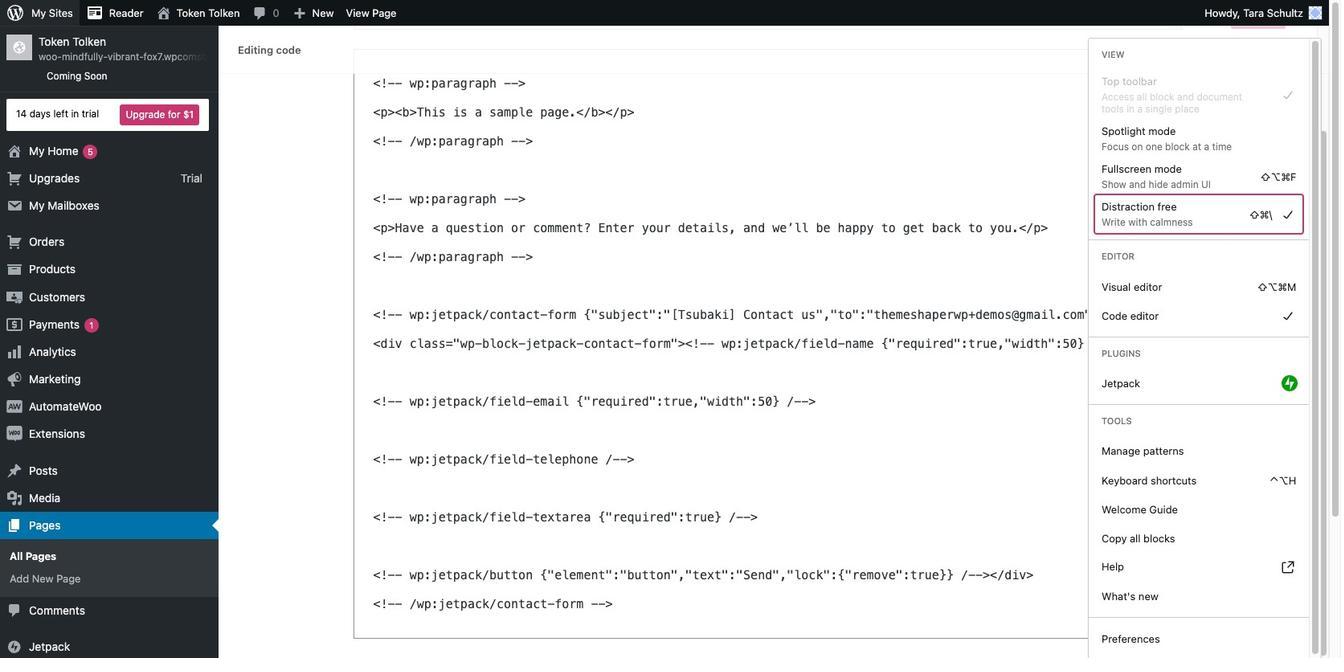Task type: locate. For each thing, give the bounding box(es) containing it.
1 vertical spatial pages
[[25, 550, 56, 563]]

1 horizontal spatial in
[[1134, 102, 1142, 114]]

0 vertical spatial all
[[1144, 90, 1154, 102]]

page up comments in the left bottom of the page
[[56, 572, 81, 585]]

my inside toolbar 'navigation'
[[31, 6, 46, 19]]

page inside "main menu" navigation
[[56, 572, 81, 585]]

my sites link
[[0, 0, 79, 26]]

jetpack down plugins on the right bottom of page
[[1109, 375, 1147, 388]]

1 vertical spatial a
[[1211, 139, 1217, 151]]

1 vertical spatial all
[[1137, 530, 1148, 543]]

a right at
[[1211, 139, 1217, 151]]

editor
[[1109, 249, 1142, 260]]

products link
[[0, 256, 219, 283]]

token up fox7.wpcomstaging.com
[[176, 6, 205, 19]]

1 vertical spatial page
[[56, 572, 81, 585]]

copy all blocks
[[1109, 530, 1182, 543]]

copy
[[1109, 530, 1134, 543]]

1 horizontal spatial tolken
[[208, 6, 240, 19]]

my mailboxes link
[[0, 192, 219, 219]]

all
[[1144, 90, 1154, 102], [1137, 530, 1148, 543]]

shortcuts
[[1158, 472, 1204, 485]]

tolken for token tolken
[[208, 6, 240, 19]]

fox7.wpcomstaging.com
[[144, 51, 252, 63]]

0 vertical spatial new
[[312, 6, 334, 19]]

welcome guide button
[[1102, 493, 1315, 522]]

$1
[[183, 108, 194, 120]]

5
[[88, 146, 93, 156]]

and down fullscreen
[[1136, 177, 1153, 189]]

single
[[1153, 102, 1179, 114]]

tolken for token tolken woo-mindfully-vibrant-fox7.wpcomstaging.com coming soon
[[73, 35, 106, 48]]

page
[[372, 6, 397, 19], [56, 572, 81, 585]]

my for my mailboxes
[[29, 198, 45, 212]]

my for my home 5
[[29, 143, 45, 157]]

1 vertical spatial token
[[39, 35, 69, 48]]

0 vertical spatial editor
[[1141, 279, 1169, 291]]

1 vertical spatial my
[[29, 143, 45, 157]]

1 vertical spatial mode
[[1162, 161, 1189, 174]]

customers
[[29, 290, 85, 303]]

0 link
[[246, 0, 286, 26]]

0 vertical spatial token
[[176, 6, 205, 19]]

my home 5
[[29, 143, 93, 157]]

mindfully-
[[62, 51, 108, 63]]

and inside fullscreen mode show and hide admin ui
[[1136, 177, 1153, 189]]

1 horizontal spatial jetpack
[[1109, 375, 1147, 388]]

automatewoo
[[29, 400, 102, 413]]

0 vertical spatial tolken
[[208, 6, 240, 19]]

and right single
[[1184, 90, 1201, 102]]

schultz
[[1267, 6, 1303, 19]]

spotlight mode focus on one block at a time
[[1109, 123, 1239, 151]]

0 horizontal spatial and
[[1136, 177, 1153, 189]]

view page
[[346, 6, 397, 19]]

0 horizontal spatial page
[[56, 572, 81, 585]]

in inside top toolbar access all block and document tools in a single place
[[1134, 102, 1142, 114]]

⇧⌥⌘m
[[1269, 279, 1308, 291]]

tolken inside toolbar 'navigation'
[[208, 6, 240, 19]]

pages up add new page
[[25, 550, 56, 563]]

my left the sites
[[31, 6, 46, 19]]

view for view
[[1109, 47, 1132, 58]]

view inside options menu
[[1109, 47, 1132, 58]]

howdy,
[[1205, 6, 1240, 19]]

token tolken link
[[150, 0, 246, 26]]

write
[[1109, 215, 1133, 227]]

0 vertical spatial and
[[1184, 90, 1201, 102]]

what's new button
[[1102, 580, 1315, 609]]

1 vertical spatial editor
[[1137, 308, 1166, 320]]

view right new link at the top left of page
[[346, 6, 369, 19]]

1 horizontal spatial view
[[1109, 47, 1132, 58]]

2 right image from the top
[[1290, 556, 1310, 575]]

in inside "main menu" navigation
[[71, 108, 79, 120]]

0 vertical spatial view
[[346, 6, 369, 19]]

my down upgrades
[[29, 198, 45, 212]]

1 horizontal spatial and
[[1184, 90, 1201, 102]]

⌃⌥h
[[1281, 472, 1308, 485]]

welcome guide
[[1109, 501, 1185, 514]]

0 vertical spatial my
[[31, 6, 46, 19]]

days
[[29, 108, 51, 120]]

⇧⌥⌘f
[[1272, 169, 1308, 182]]

code editor button
[[1102, 300, 1315, 328]]

1 horizontal spatial token
[[176, 6, 205, 19]]

token for token tolken woo-mindfully-vibrant-fox7.wpcomstaging.com coming soon
[[39, 35, 69, 48]]

spotlight
[[1109, 123, 1153, 136]]

1 horizontal spatial a
[[1211, 139, 1217, 151]]

mode for spotlight mode
[[1156, 123, 1183, 136]]

editor for visual editor
[[1141, 279, 1169, 291]]

new right 0
[[312, 6, 334, 19]]

right image
[[1290, 84, 1310, 103], [1290, 304, 1310, 324], [1294, 374, 1310, 390]]

0 horizontal spatial jetpack
[[29, 639, 70, 653]]

1 horizontal spatial new
[[312, 6, 334, 19]]

block down toolbar
[[1157, 90, 1182, 102]]

0 vertical spatial mode
[[1156, 123, 1183, 136]]

show
[[1109, 177, 1134, 189]]

block
[[1157, 90, 1182, 102], [1172, 139, 1197, 151]]

tolken up mindfully-
[[73, 35, 106, 48]]

editor inside code editor button
[[1137, 308, 1166, 320]]

1 vertical spatial jetpack
[[29, 639, 70, 653]]

help link
[[1102, 551, 1315, 580]]

0 horizontal spatial a
[[1145, 102, 1150, 114]]

right image
[[1290, 203, 1310, 222], [1290, 556, 1310, 575]]

1 vertical spatial and
[[1136, 177, 1153, 189]]

new right 'add'
[[32, 572, 54, 585]]

a inside top toolbar access all block and document tools in a single place
[[1145, 102, 1150, 114]]

howdy, tara schultz
[[1205, 6, 1303, 19]]

tolken left 0 link
[[208, 6, 240, 19]]

jetpack down comments in the left bottom of the page
[[29, 639, 70, 653]]

plugins
[[1109, 346, 1148, 357]]

block inside top toolbar access all block and document tools in a single place
[[1157, 90, 1182, 102]]

pages down media
[[29, 518, 61, 532]]

0 vertical spatial jetpack
[[1109, 375, 1147, 388]]

top
[[1109, 73, 1127, 86]]

products
[[29, 262, 76, 276]]

0 horizontal spatial in
[[71, 108, 79, 120]]

mode up hide
[[1162, 161, 1189, 174]]

0 vertical spatial page
[[372, 6, 397, 19]]

0 horizontal spatial tolken
[[73, 35, 106, 48]]

new
[[312, 6, 334, 19], [32, 572, 54, 585]]

editor right code
[[1137, 308, 1166, 320]]

for
[[168, 108, 180, 120]]

editor right visual
[[1141, 279, 1169, 291]]

right image inside help link
[[1290, 556, 1310, 575]]

posts link
[[0, 457, 219, 484]]

1 vertical spatial new
[[32, 572, 54, 585]]

mode inside fullscreen mode show and hide admin ui
[[1162, 161, 1189, 174]]

automatewoo link
[[0, 393, 219, 421]]

top toolbar access all block and document tools in a single place
[[1109, 73, 1250, 114]]

upgrade
[[126, 108, 165, 120]]

block left at
[[1172, 139, 1197, 151]]

tools
[[1109, 102, 1131, 114]]

0 vertical spatial right image
[[1290, 203, 1310, 222]]

orders
[[29, 235, 64, 248]]

in
[[1134, 102, 1142, 114], [71, 108, 79, 120]]

in right tools
[[1134, 102, 1142, 114]]

pages link
[[0, 512, 219, 539]]

0 horizontal spatial new
[[32, 572, 54, 585]]

editor
[[1141, 279, 1169, 291], [1137, 308, 1166, 320]]

right image inside code editor button
[[1290, 304, 1310, 324]]

guide
[[1157, 501, 1185, 514]]

1 horizontal spatial page
[[372, 6, 397, 19]]

tools
[[1109, 414, 1139, 424]]

1 right image from the top
[[1290, 203, 1310, 222]]

0 vertical spatial block
[[1157, 90, 1182, 102]]

my
[[31, 6, 46, 19], [29, 143, 45, 157], [29, 198, 45, 212]]

editing code
[[238, 43, 301, 56]]

my sites
[[31, 6, 73, 19]]

mode inside spotlight mode focus on one block at a time
[[1156, 123, 1183, 136]]

jetpack
[[1109, 375, 1147, 388], [29, 639, 70, 653]]

tolken inside token tolken woo-mindfully-vibrant-fox7.wpcomstaging.com coming soon
[[73, 35, 106, 48]]

and inside top toolbar access all block and document tools in a single place
[[1184, 90, 1201, 102]]

a left single
[[1145, 102, 1150, 114]]

0 horizontal spatial token
[[39, 35, 69, 48]]

0 horizontal spatial view
[[346, 6, 369, 19]]

token up woo-
[[39, 35, 69, 48]]

in right the left
[[71, 108, 79, 120]]

extensions
[[29, 427, 85, 441]]

editing
[[238, 43, 273, 56]]

preferences button
[[1102, 622, 1315, 651]]

1 vertical spatial view
[[1109, 47, 1132, 58]]

a inside spotlight mode focus on one block at a time
[[1211, 139, 1217, 151]]

0 vertical spatial right image
[[1290, 84, 1310, 103]]

mode up one
[[1156, 123, 1183, 136]]

all down toolbar
[[1144, 90, 1154, 102]]

1 vertical spatial right image
[[1290, 304, 1310, 324]]

right image inside "jetpack" button
[[1294, 374, 1310, 390]]

code
[[1109, 308, 1135, 320]]

view inside toolbar 'navigation'
[[346, 6, 369, 19]]

all right copy
[[1137, 530, 1148, 543]]

0 vertical spatial a
[[1145, 102, 1150, 114]]

1 vertical spatial tolken
[[73, 35, 106, 48]]

add new page
[[10, 572, 81, 585]]

2 vertical spatial my
[[29, 198, 45, 212]]

1 vertical spatial right image
[[1290, 556, 1310, 575]]

view up top
[[1109, 47, 1132, 58]]

visual
[[1109, 279, 1138, 291]]

a
[[1145, 102, 1150, 114], [1211, 139, 1217, 151]]

token inside token tolken woo-mindfully-vibrant-fox7.wpcomstaging.com coming soon
[[39, 35, 69, 48]]

page right new link at the top left of page
[[372, 6, 397, 19]]

1 vertical spatial block
[[1172, 139, 1197, 151]]

tolken
[[208, 6, 240, 19], [73, 35, 106, 48]]

2 vertical spatial right image
[[1294, 374, 1310, 390]]

token inside toolbar 'navigation'
[[176, 6, 205, 19]]

all
[[10, 550, 23, 563]]

token tolken woo-mindfully-vibrant-fox7.wpcomstaging.com coming soon
[[39, 35, 252, 82]]

my left home
[[29, 143, 45, 157]]

tools group
[[1102, 435, 1315, 609]]

jetpack inside button
[[1109, 375, 1147, 388]]



Task type: describe. For each thing, give the bounding box(es) containing it.
marketing link
[[0, 366, 219, 393]]

page inside toolbar 'navigation'
[[372, 6, 397, 19]]

upgrade for $1
[[126, 108, 194, 120]]

my for my sites
[[31, 6, 46, 19]]

posts
[[29, 463, 58, 477]]

focus
[[1109, 139, 1136, 151]]

jetpack link
[[0, 633, 219, 658]]

time
[[1219, 139, 1239, 151]]

at
[[1200, 139, 1209, 151]]

vibrant-
[[108, 51, 144, 63]]

view group
[[1102, 69, 1315, 232]]

upgrade for $1 button
[[120, 104, 199, 125]]

14
[[16, 108, 27, 120]]

ui
[[1208, 177, 1218, 189]]

code editor
[[1109, 308, 1166, 320]]

all inside top toolbar access all block and document tools in a single place
[[1144, 90, 1154, 102]]

main menu navigation
[[0, 26, 252, 658]]

toolbar
[[1130, 73, 1164, 86]]

with
[[1136, 215, 1155, 227]]

comments link
[[0, 597, 219, 624]]

welcome
[[1109, 501, 1154, 514]]

my mailboxes
[[29, 198, 99, 212]]

view for view page
[[346, 6, 369, 19]]

editor for code editor
[[1137, 308, 1166, 320]]

orders link
[[0, 228, 219, 256]]

visual editor
[[1109, 279, 1169, 291]]

sites
[[49, 6, 73, 19]]

fullscreen mode show and hide admin ui
[[1109, 161, 1218, 189]]

add
[[10, 572, 29, 585]]

add new page link
[[0, 568, 219, 590]]

token tolken
[[176, 6, 240, 19]]

marketing
[[29, 372, 81, 386]]

toolbar navigation
[[0, 0, 1329, 29]]

0 vertical spatial pages
[[29, 518, 61, 532]]

keyboard
[[1109, 472, 1155, 485]]

on
[[1139, 139, 1150, 151]]

comments
[[29, 603, 85, 617]]

options menu
[[1096, 37, 1321, 658]]

media link
[[0, 484, 219, 512]]

soon
[[84, 70, 107, 82]]

new
[[1146, 588, 1166, 601]]

access
[[1109, 90, 1141, 102]]

Start writing with text or HTML text field
[[353, 49, 1182, 638]]

trial
[[181, 171, 202, 185]]

all inside button
[[1137, 530, 1148, 543]]

fullscreen
[[1109, 161, 1159, 174]]

token for token tolken
[[176, 6, 205, 19]]

right image inside the view group
[[1290, 203, 1310, 222]]

admin
[[1178, 177, 1206, 189]]

all pages link
[[0, 545, 219, 568]]

extensions link
[[0, 421, 219, 448]]

Add title text field
[[353, 0, 1182, 29]]

new inside "main menu" navigation
[[32, 572, 54, 585]]

place
[[1182, 102, 1207, 114]]

manage patterns link
[[1102, 435, 1315, 464]]

media
[[29, 491, 60, 504]]

woo-
[[39, 51, 62, 63]]

14 days left in trial
[[16, 108, 99, 120]]

left
[[53, 108, 68, 120]]

payments
[[29, 317, 80, 331]]

editor group
[[1102, 271, 1315, 328]]

blocks
[[1151, 530, 1182, 543]]

what's new
[[1109, 588, 1166, 601]]

reader
[[109, 6, 144, 19]]

distraction
[[1109, 199, 1162, 212]]

update
[[1240, 5, 1276, 18]]

right image for jetpack
[[1294, 374, 1310, 390]]

trial
[[82, 108, 99, 120]]

block inside spotlight mode focus on one block at a time
[[1172, 139, 1197, 151]]

payments 1
[[29, 317, 94, 331]]

mailboxes
[[48, 198, 99, 212]]

hide
[[1156, 177, 1175, 189]]

one
[[1153, 139, 1170, 151]]

code
[[276, 43, 301, 56]]

⇧⌘\
[[1261, 206, 1284, 219]]

view page link
[[340, 0, 403, 26]]

mode for fullscreen mode
[[1162, 161, 1189, 174]]

keyboard shortcuts
[[1109, 472, 1204, 485]]

analytics link
[[0, 338, 219, 366]]

reader link
[[79, 0, 150, 26]]

home
[[48, 143, 78, 157]]

new inside toolbar 'navigation'
[[312, 6, 334, 19]]

right image inside the view group
[[1290, 84, 1310, 103]]

jetpack inside "main menu" navigation
[[29, 639, 70, 653]]

editor top bar region
[[219, 0, 1329, 74]]

calmness
[[1157, 215, 1200, 227]]

customers link
[[0, 283, 219, 311]]

all pages
[[10, 550, 56, 563]]

copy all blocks button
[[1102, 522, 1315, 551]]

patterns
[[1150, 443, 1191, 456]]

right image for code editor
[[1290, 304, 1310, 324]]

jetpack button
[[1102, 367, 1315, 396]]

help
[[1109, 559, 1131, 572]]

1
[[89, 320, 94, 330]]



Task type: vqa. For each thing, say whether or not it's contained in the screenshot.
New within the THE MAIN MENU Navigation
yes



